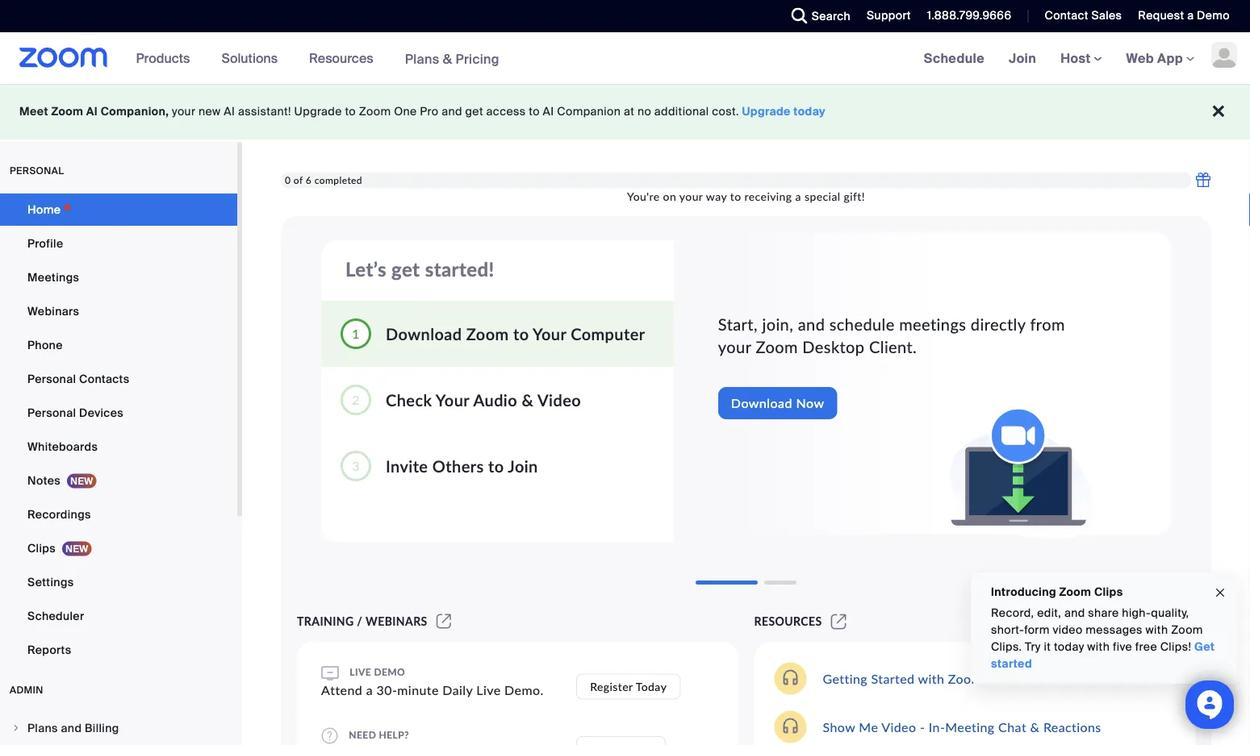 Task type: describe. For each thing, give the bounding box(es) containing it.
1
[[352, 326, 360, 341]]

and inside 'meet zoom ai companion,' footer
[[442, 104, 462, 119]]

devices
[[79, 406, 124, 420]]

2 ai from the left
[[224, 104, 235, 119]]

plans for plans & pricing
[[405, 50, 439, 67]]

receiving
[[745, 189, 792, 203]]

window new image
[[434, 615, 454, 629]]

webinars
[[366, 615, 428, 629]]

to up audio
[[513, 324, 529, 344]]

personal for personal devices
[[27, 406, 76, 420]]

plans and billing menu item
[[0, 713, 237, 744]]

meet zoom ai companion, footer
[[0, 84, 1250, 140]]

demo
[[1197, 8, 1230, 23]]

sales
[[1092, 8, 1122, 23]]

notes link
[[0, 465, 237, 497]]

product information navigation
[[124, 32, 512, 85]]

share
[[1088, 606, 1119, 621]]

0 of 6 completed
[[285, 174, 362, 186]]

download for download now
[[731, 396, 793, 411]]

help?
[[379, 729, 409, 741]]

get started
[[991, 640, 1215, 672]]

0 horizontal spatial video
[[537, 391, 581, 410]]

minute
[[397, 682, 439, 698]]

gift!
[[844, 189, 865, 203]]

clips.
[[991, 640, 1022, 655]]

and inside "record, edit, and share high-quality, short-form video messages with zoom clips. try it today with five free clips!"
[[1064, 606, 1085, 621]]

and inside menu item
[[61, 721, 82, 736]]

close image
[[1214, 584, 1227, 603]]

need help?
[[346, 729, 409, 741]]

1 vertical spatial clips
[[1094, 585, 1123, 600]]

host button
[[1061, 50, 1102, 67]]

getting started with zoom link
[[823, 671, 982, 687]]

30-
[[377, 682, 397, 698]]

assistant!
[[238, 104, 291, 119]]

1 horizontal spatial your
[[679, 189, 703, 203]]

0 horizontal spatial join
[[508, 457, 538, 476]]

now
[[796, 396, 824, 411]]

1 vertical spatial &
[[522, 391, 534, 410]]

clips link
[[0, 533, 237, 565]]

reactions
[[1043, 719, 1101, 735]]

billing
[[85, 721, 119, 736]]

recordings link
[[0, 499, 237, 531]]

clips!
[[1160, 640, 1191, 655]]

download zoom to your computer
[[386, 324, 645, 344]]

plans and billing
[[27, 721, 119, 736]]

today inside 'meet zoom ai companion,' footer
[[794, 104, 826, 119]]

whiteboards link
[[0, 431, 237, 463]]

support
[[867, 8, 911, 23]]

of
[[294, 174, 303, 186]]

host
[[1061, 50, 1094, 67]]

access
[[486, 104, 526, 119]]

meeting
[[945, 719, 995, 735]]

products button
[[136, 32, 197, 84]]

schedule
[[924, 50, 985, 67]]

schedule link
[[912, 32, 997, 84]]

window new image
[[829, 615, 849, 629]]

video
[[1053, 623, 1083, 638]]

in-
[[929, 719, 945, 735]]

/
[[357, 615, 363, 629]]

solutions
[[221, 50, 278, 67]]

download for download zoom to your computer
[[386, 324, 462, 344]]

additional
[[654, 104, 709, 119]]

show
[[823, 719, 855, 735]]

1 vertical spatial a
[[795, 189, 801, 203]]

me
[[859, 719, 878, 735]]

scheduler
[[27, 609, 84, 624]]

to right others
[[488, 457, 504, 476]]

admin
[[10, 684, 43, 697]]

record,
[[991, 606, 1034, 621]]

from
[[1030, 315, 1065, 334]]

personal
[[10, 165, 64, 177]]

app
[[1157, 50, 1183, 67]]

zoom up edit,
[[1059, 585, 1091, 600]]

zoom up check your audio & video
[[466, 324, 509, 344]]

a for attend a 30-minute daily live demo.
[[366, 682, 373, 698]]

show me video - in-meeting chat & reactions link
[[823, 719, 1101, 735]]

companion
[[557, 104, 621, 119]]

personal contacts
[[27, 372, 129, 387]]

request
[[1138, 8, 1184, 23]]

0
[[285, 174, 291, 186]]

zoom inside "record, edit, and share high-quality, short-form video messages with zoom clips. try it today with five free clips!"
[[1171, 623, 1203, 638]]

get started link
[[991, 640, 1215, 672]]

you're on your way to receiving a special gift!
[[627, 189, 865, 203]]

one
[[394, 104, 417, 119]]

demo
[[374, 667, 405, 678]]

try
[[1025, 640, 1041, 655]]

1.888.799.9666
[[927, 8, 1012, 23]]

demo.
[[504, 682, 544, 698]]

completed
[[315, 174, 362, 186]]

zoom up show me video - in-meeting chat & reactions link
[[948, 671, 982, 687]]

search
[[812, 8, 851, 23]]

let's get started!
[[345, 257, 494, 280]]

download now
[[731, 396, 824, 411]]

download now button
[[718, 388, 837, 420]]

2
[[352, 392, 360, 408]]

zoom right meet
[[51, 104, 83, 119]]

webinars
[[27, 304, 79, 319]]

resources
[[309, 50, 373, 67]]

high-
[[1122, 606, 1151, 621]]

settings link
[[0, 567, 237, 599]]

chat
[[998, 719, 1027, 735]]

live
[[350, 667, 371, 678]]



Task type: vqa. For each thing, say whether or not it's contained in the screenshot.
the Download for Download Now
yes



Task type: locate. For each thing, give the bounding box(es) containing it.
join,
[[762, 315, 793, 334]]

0 vertical spatial join
[[1009, 50, 1036, 67]]

to
[[345, 104, 356, 119], [529, 104, 540, 119], [730, 189, 741, 203], [513, 324, 529, 344], [488, 457, 504, 476]]

download
[[386, 324, 462, 344], [731, 396, 793, 411]]

6
[[306, 174, 312, 186]]

1 horizontal spatial video
[[881, 719, 916, 735]]

today inside "record, edit, and share high-quality, short-form video messages with zoom clips. try it today with five free clips!"
[[1054, 640, 1084, 655]]

& left pricing
[[443, 50, 452, 67]]

1 horizontal spatial join
[[1009, 50, 1036, 67]]

with down messages
[[1087, 640, 1110, 655]]

& right audio
[[522, 391, 534, 410]]

and inside start, join, and schedule meetings directly from your zoom desktop client.
[[798, 315, 825, 334]]

video right audio
[[537, 391, 581, 410]]

video left -
[[881, 719, 916, 735]]

plans inside product information navigation
[[405, 50, 439, 67]]

join right others
[[508, 457, 538, 476]]

your
[[172, 104, 196, 119], [679, 189, 703, 203], [718, 338, 751, 357]]

download left now at the bottom of page
[[731, 396, 793, 411]]

your
[[533, 324, 566, 344], [436, 391, 469, 410]]

check
[[386, 391, 432, 410]]

home
[[27, 202, 61, 217]]

plans right right icon
[[27, 721, 58, 736]]

your left the computer
[[533, 324, 566, 344]]

upgrade today link
[[742, 104, 826, 119]]

get right let's
[[392, 257, 420, 280]]

schedule
[[829, 315, 895, 334]]

short-
[[991, 623, 1024, 638]]

1 personal from the top
[[27, 372, 76, 387]]

personal contacts link
[[0, 363, 237, 395]]

1 vertical spatial join
[[508, 457, 538, 476]]

plans & pricing
[[405, 50, 499, 67]]

1 vertical spatial with
[[1087, 640, 1110, 655]]

upgrade right cost.
[[742, 104, 791, 119]]

0 vertical spatial download
[[386, 324, 462, 344]]

0 horizontal spatial download
[[386, 324, 462, 344]]

your inside start, join, and schedule meetings directly from your zoom desktop client.
[[718, 338, 751, 357]]

upgrade
[[294, 104, 342, 119], [742, 104, 791, 119]]

0 vertical spatial clips
[[27, 541, 56, 556]]

meetings
[[899, 315, 966, 334]]

profile picture image
[[1211, 42, 1237, 68]]

personal menu menu
[[0, 194, 237, 668]]

ai left companion
[[543, 104, 554, 119]]

and right pro
[[442, 104, 462, 119]]

2 vertical spatial &
[[1030, 719, 1040, 735]]

and up desktop
[[798, 315, 825, 334]]

get left the access
[[465, 104, 483, 119]]

contacts
[[79, 372, 129, 387]]

web
[[1126, 50, 1154, 67]]

get
[[465, 104, 483, 119], [392, 257, 420, 280]]

introducing
[[991, 585, 1056, 600]]

to down the resources dropdown button
[[345, 104, 356, 119]]

1 vertical spatial today
[[1054, 640, 1084, 655]]

zoom down join,
[[756, 338, 798, 357]]

pro
[[420, 104, 439, 119]]

show me video - in-meeting chat & reactions
[[823, 719, 1101, 735]]

2 vertical spatial with
[[918, 671, 945, 687]]

1 horizontal spatial a
[[795, 189, 801, 203]]

right image
[[11, 724, 21, 734]]

join link
[[997, 32, 1048, 84]]

2 horizontal spatial &
[[1030, 719, 1040, 735]]

1 vertical spatial your
[[679, 189, 703, 203]]

personal for personal contacts
[[27, 372, 76, 387]]

banner
[[0, 32, 1250, 85]]

0 vertical spatial with
[[1146, 623, 1168, 638]]

quality,
[[1151, 606, 1189, 621]]

plans for plans and billing
[[27, 721, 58, 736]]

register today
[[590, 680, 667, 694]]

0 horizontal spatial today
[[794, 104, 826, 119]]

your right "on"
[[679, 189, 703, 203]]

a for request a demo
[[1187, 8, 1194, 23]]

phone
[[27, 338, 63, 353]]

join inside meetings navigation
[[1009, 50, 1036, 67]]

daily
[[443, 682, 473, 698]]

1 horizontal spatial ai
[[224, 104, 235, 119]]

0 vertical spatial plans
[[405, 50, 439, 67]]

meetings
[[27, 270, 79, 285]]

no
[[637, 104, 651, 119]]

clips inside personal menu menu
[[27, 541, 56, 556]]

and up 'video'
[[1064, 606, 1085, 621]]

& inside product information navigation
[[443, 50, 452, 67]]

2 horizontal spatial ai
[[543, 104, 554, 119]]

contact sales link
[[1033, 0, 1126, 32], [1045, 8, 1122, 23]]

& right chat
[[1030, 719, 1040, 735]]

desktop
[[803, 338, 865, 357]]

1 vertical spatial your
[[436, 391, 469, 410]]

resources button
[[309, 32, 381, 84]]

your left audio
[[436, 391, 469, 410]]

0 horizontal spatial a
[[366, 682, 373, 698]]

clips up the settings
[[27, 541, 56, 556]]

1 horizontal spatial plans
[[405, 50, 439, 67]]

0 vertical spatial today
[[794, 104, 826, 119]]

training / webinars
[[297, 615, 428, 629]]

2 horizontal spatial your
[[718, 338, 751, 357]]

solutions button
[[221, 32, 285, 84]]

download down let's get started!
[[386, 324, 462, 344]]

0 horizontal spatial ai
[[86, 104, 98, 119]]

download inside button
[[731, 396, 793, 411]]

0 vertical spatial get
[[465, 104, 483, 119]]

zoom inside start, join, and schedule meetings directly from your zoom desktop client.
[[756, 338, 798, 357]]

started
[[871, 671, 915, 687]]

with right 'started' at the right bottom of page
[[918, 671, 945, 687]]

meetings navigation
[[912, 32, 1250, 85]]

-
[[920, 719, 925, 735]]

it
[[1044, 640, 1051, 655]]

1 vertical spatial video
[[881, 719, 916, 735]]

profile link
[[0, 228, 237, 260]]

1 ai from the left
[[86, 104, 98, 119]]

live demo
[[347, 667, 405, 678]]

notes
[[27, 473, 61, 488]]

to right way on the top
[[730, 189, 741, 203]]

invite
[[386, 457, 428, 476]]

free
[[1135, 640, 1157, 655]]

started!
[[425, 257, 494, 280]]

resources
[[754, 615, 822, 629]]

0 vertical spatial video
[[537, 391, 581, 410]]

meet zoom ai companion, your new ai assistant! upgrade to zoom one pro and get access to ai companion at no additional cost. upgrade today
[[19, 104, 826, 119]]

1 horizontal spatial today
[[1054, 640, 1084, 655]]

2 upgrade from the left
[[742, 104, 791, 119]]

search button
[[779, 0, 855, 32]]

upgrade down product information navigation on the top of the page
[[294, 104, 342, 119]]

contact
[[1045, 8, 1089, 23]]

let's
[[345, 257, 386, 280]]

your left new
[[172, 104, 196, 119]]

0 horizontal spatial your
[[436, 391, 469, 410]]

personal
[[27, 372, 76, 387], [27, 406, 76, 420]]

personal down phone
[[27, 372, 76, 387]]

whiteboards
[[27, 439, 98, 454]]

settings
[[27, 575, 74, 590]]

your inside 'meet zoom ai companion,' footer
[[172, 104, 196, 119]]

a left special
[[795, 189, 801, 203]]

register today button
[[576, 674, 681, 700]]

0 horizontal spatial clips
[[27, 541, 56, 556]]

1 horizontal spatial download
[[731, 396, 793, 411]]

0 horizontal spatial with
[[918, 671, 945, 687]]

join left host
[[1009, 50, 1036, 67]]

banner containing products
[[0, 32, 1250, 85]]

clips up share
[[1094, 585, 1123, 600]]

1 horizontal spatial clips
[[1094, 585, 1123, 600]]

1 vertical spatial personal
[[27, 406, 76, 420]]

0 horizontal spatial plans
[[27, 721, 58, 736]]

1 vertical spatial plans
[[27, 721, 58, 736]]

1 horizontal spatial &
[[522, 391, 534, 410]]

phone link
[[0, 329, 237, 362]]

2 vertical spatial a
[[366, 682, 373, 698]]

ai right new
[[224, 104, 235, 119]]

request a demo link
[[1126, 0, 1250, 32], [1138, 8, 1230, 23]]

personal devices
[[27, 406, 124, 420]]

way
[[706, 189, 727, 203]]

training
[[297, 615, 354, 629]]

0 horizontal spatial get
[[392, 257, 420, 280]]

zoom
[[51, 104, 83, 119], [359, 104, 391, 119], [466, 324, 509, 344], [756, 338, 798, 357], [1059, 585, 1091, 600], [1171, 623, 1203, 638], [948, 671, 982, 687]]

1 vertical spatial download
[[731, 396, 793, 411]]

edit,
[[1037, 606, 1061, 621]]

personal devices link
[[0, 397, 237, 429]]

2 horizontal spatial with
[[1146, 623, 1168, 638]]

1.888.799.9666 button
[[915, 0, 1016, 32], [927, 8, 1012, 23]]

webinars link
[[0, 295, 237, 328]]

with up free
[[1146, 623, 1168, 638]]

five
[[1113, 640, 1132, 655]]

on
[[663, 189, 676, 203]]

0 horizontal spatial your
[[172, 104, 196, 119]]

0 horizontal spatial &
[[443, 50, 452, 67]]

getting started with zoom
[[823, 671, 982, 687]]

you're
[[627, 189, 660, 203]]

attend a 30-minute daily live demo.
[[321, 682, 544, 698]]

ai left companion,
[[86, 104, 98, 119]]

video
[[537, 391, 581, 410], [881, 719, 916, 735]]

1 horizontal spatial with
[[1087, 640, 1110, 655]]

1 upgrade from the left
[[294, 104, 342, 119]]

1 horizontal spatial get
[[465, 104, 483, 119]]

meetings link
[[0, 261, 237, 294]]

cost.
[[712, 104, 739, 119]]

a left demo
[[1187, 8, 1194, 23]]

2 horizontal spatial a
[[1187, 8, 1194, 23]]

and
[[442, 104, 462, 119], [798, 315, 825, 334], [1064, 606, 1085, 621], [61, 721, 82, 736]]

personal up whiteboards
[[27, 406, 76, 420]]

zoom logo image
[[19, 48, 108, 68]]

zoom left one
[[359, 104, 391, 119]]

1 horizontal spatial upgrade
[[742, 104, 791, 119]]

0 horizontal spatial upgrade
[[294, 104, 342, 119]]

0 vertical spatial &
[[443, 50, 452, 67]]

0 vertical spatial your
[[533, 324, 566, 344]]

plans up meet zoom ai companion, your new ai assistant! upgrade to zoom one pro and get access to ai companion at no additional cost. upgrade today
[[405, 50, 439, 67]]

your down start, in the top of the page
[[718, 338, 751, 357]]

3 ai from the left
[[543, 104, 554, 119]]

introducing zoom clips
[[991, 585, 1123, 600]]

and left billing
[[61, 721, 82, 736]]

1 horizontal spatial your
[[533, 324, 566, 344]]

0 vertical spatial a
[[1187, 8, 1194, 23]]

2 vertical spatial your
[[718, 338, 751, 357]]

zoom up clips! at the bottom right of the page
[[1171, 623, 1203, 638]]

a left 30-
[[366, 682, 373, 698]]

to right the access
[[529, 104, 540, 119]]

0 vertical spatial personal
[[27, 372, 76, 387]]

1 vertical spatial get
[[392, 257, 420, 280]]

companion,
[[101, 104, 169, 119]]

2 personal from the top
[[27, 406, 76, 420]]

0 vertical spatial your
[[172, 104, 196, 119]]

plans inside menu item
[[27, 721, 58, 736]]

contact sales
[[1045, 8, 1122, 23]]

others
[[432, 457, 484, 476]]

get inside 'meet zoom ai companion,' footer
[[465, 104, 483, 119]]



